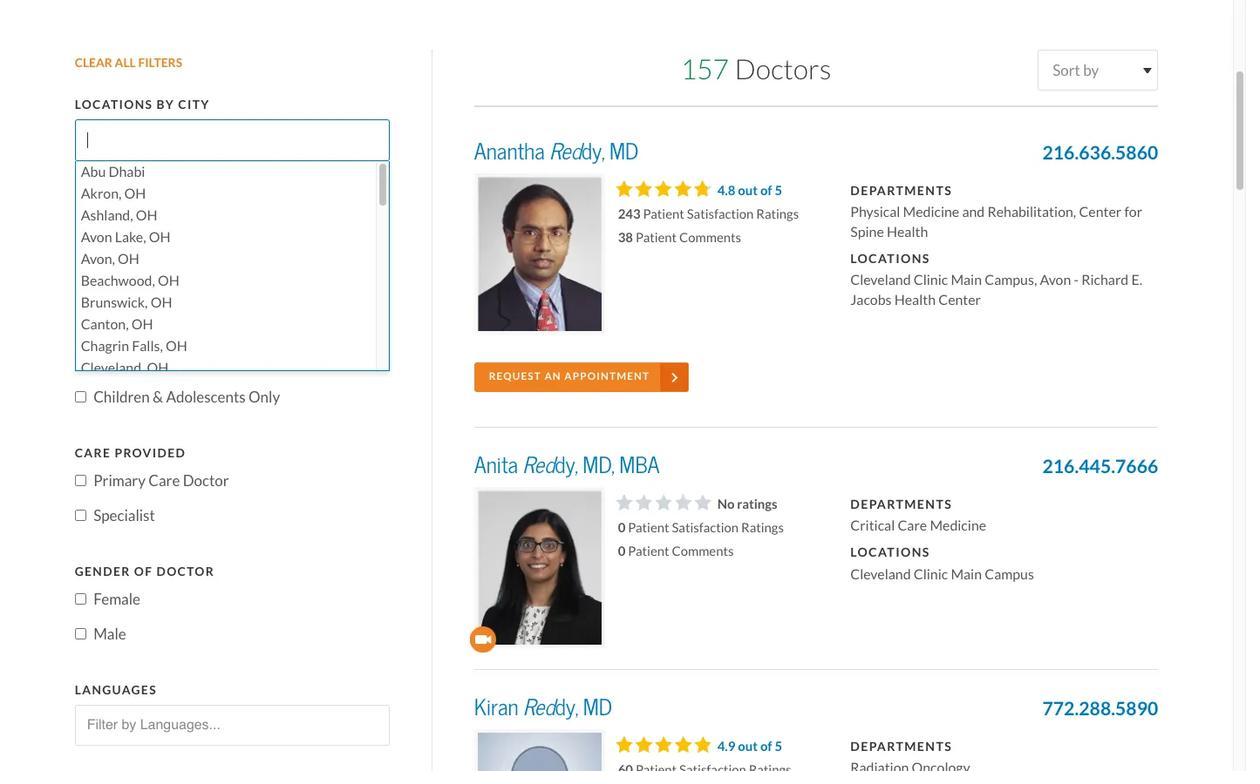 Task type: describe. For each thing, give the bounding box(es) containing it.
falls,
[[132, 337, 163, 355]]

1 vertical spatial care
[[149, 471, 180, 491]]

chagrin
[[81, 337, 129, 355]]

2 0 from the top
[[618, 543, 626, 560]]

clinic inside locations cleveland clinic main campus
[[914, 566, 948, 583]]

4.8 out of 5 link
[[718, 182, 783, 199]]

& for adolescents
[[153, 388, 163, 407]]

akron,
[[81, 185, 122, 202]]

1 vertical spatial children
[[94, 388, 150, 407]]

157
[[681, 53, 729, 87]]

1 main from the top
[[951, 272, 982, 289]]

avon inside avon - richard e. jacobs health center
[[1040, 272, 1071, 289]]

0 patient satisfaction ratings 0 patient comments
[[618, 520, 784, 560]]

avon inside abu dhabi akron, oh ashland, oh avon lake, oh avon, oh beachwood, oh brunswick, oh canton, oh chagrin falls, oh cleveland, oh
[[81, 228, 112, 246]]

anantha
[[474, 138, 545, 166]]

filters
[[138, 55, 182, 71]]

oh right 'falls,'
[[166, 337, 187, 355]]

clear
[[75, 55, 112, 71]]

type of doctor
[[75, 292, 193, 307]]

center for spine health
[[851, 203, 1143, 240]]

anantha red dy, md
[[474, 138, 639, 166]]

departments inside departments critical care medicine
[[851, 497, 953, 513]]

brunswick,
[[81, 294, 148, 311]]

0 horizontal spatial only
[[139, 318, 170, 337]]

0 vertical spatial children
[[200, 353, 257, 372]]

1 vertical spatial locations
[[851, 251, 931, 267]]

oh up 'falls,'
[[132, 316, 153, 333]]

both adults and children & adolescents
[[94, 353, 353, 372]]

locations for cleveland
[[851, 545, 931, 561]]

Children & Adolescents Only checkbox
[[75, 392, 86, 403]]

center inside avon - richard e. jacobs health center
[[939, 291, 981, 308]]

main inside locations cleveland clinic main campus
[[951, 566, 982, 583]]

video indicator icon image
[[470, 627, 497, 653]]

and for children
[[173, 353, 198, 372]]

oh down dhabi
[[124, 185, 146, 202]]

an
[[545, 371, 562, 383]]

kiran <em>red</em>dy image
[[474, 730, 605, 772]]

both
[[94, 353, 125, 372]]

doctor for type of doctor
[[135, 292, 193, 307]]

physical
[[851, 203, 900, 221]]

Primary Care Doctor checkbox
[[75, 475, 86, 487]]

1 vertical spatial adults
[[128, 353, 170, 372]]

adults only
[[94, 318, 170, 337]]

4.9 out of 5
[[718, 739, 783, 755]]

avon - richard e. jacobs health center
[[851, 272, 1143, 308]]

health inside avon - richard e. jacobs health center
[[895, 291, 936, 308]]

appointment
[[565, 371, 650, 383]]

cleveland,
[[81, 359, 144, 377]]

out for anantha red dy, md
[[738, 182, 758, 199]]

ashland,
[[81, 207, 133, 224]]

medicine inside departments critical care medicine
[[930, 517, 987, 535]]

health inside center for spine health
[[887, 223, 928, 240]]

departments critical care medicine
[[851, 497, 987, 535]]

772.288.5890
[[1043, 698, 1159, 721]]

care inside departments critical care medicine
[[898, 517, 927, 535]]

gender of doctor
[[75, 564, 215, 580]]

languages
[[75, 683, 157, 698]]

specialist
[[94, 507, 155, 526]]

avon,
[[81, 250, 115, 268]]

satisfaction for anita red dy, md, mba
[[672, 520, 739, 536]]

ratings
[[737, 496, 778, 513]]

critical
[[851, 517, 895, 535]]

md for kiran red dy, md
[[583, 694, 612, 722]]

spine
[[851, 223, 884, 240]]

243
[[618, 206, 641, 222]]

4.8 out of 5
[[718, 182, 783, 199]]

0 horizontal spatial adolescents
[[166, 388, 246, 407]]

abu dhabi akron, oh ashland, oh avon lake, oh avon, oh beachwood, oh brunswick, oh canton, oh chagrin falls, oh cleveland, oh
[[81, 163, 187, 377]]

38
[[618, 229, 633, 246]]

0 vertical spatial medicine
[[903, 203, 960, 221]]

md for anantha red dy, md
[[610, 138, 639, 166]]

beachwood,
[[81, 272, 155, 289]]

e.
[[1132, 272, 1143, 289]]

1 0 from the top
[[618, 520, 626, 536]]

provided
[[115, 445, 186, 461]]

of up female
[[134, 564, 153, 580]]

5 for anantha red dy, md
[[775, 182, 783, 199]]

ratings for anita red dy, md, mba
[[742, 520, 784, 536]]

md,
[[583, 452, 615, 480]]

243 patient satisfaction ratings 38 patient comments
[[618, 206, 799, 246]]

request an appointment
[[489, 371, 650, 383]]

0 vertical spatial adults
[[94, 318, 136, 337]]

1 vertical spatial only
[[249, 388, 280, 407]]

institutes
[[75, 194, 154, 210]]

oh up the type of doctor
[[158, 272, 179, 289]]

care provided
[[75, 445, 186, 461]]

locations for by
[[75, 97, 153, 113]]

satisfaction for anantha red dy, md
[[687, 206, 754, 222]]

dy, for kiran
[[555, 694, 579, 722]]

oh down lake,
[[118, 250, 139, 268]]



Task type: locate. For each thing, give the bounding box(es) containing it.
0 vertical spatial center
[[1079, 203, 1122, 221]]

1 vertical spatial 0
[[618, 543, 626, 560]]

Male checkbox
[[75, 629, 86, 641]]

comments inside 243 patient satisfaction ratings 38 patient comments
[[680, 229, 742, 246]]

red right kiran
[[523, 694, 555, 722]]

children up children & adolescents only
[[200, 353, 257, 372]]

216.445.7666
[[1043, 455, 1159, 478]]

cleveland clinic main campus,
[[851, 272, 1040, 289]]

0 vertical spatial &
[[157, 194, 167, 210]]

oh down 'falls,'
[[147, 359, 169, 377]]

ratings inside 0 patient satisfaction ratings 0 patient comments
[[742, 520, 784, 536]]

clinic
[[914, 272, 948, 289], [914, 566, 948, 583]]

dy, for anantha
[[582, 138, 605, 166]]

richard
[[1082, 272, 1129, 289]]

&
[[157, 194, 167, 210], [260, 353, 270, 372], [153, 388, 163, 407]]

cleveland
[[851, 272, 911, 289], [851, 566, 911, 583]]

all
[[115, 55, 136, 71]]

Female checkbox
[[75, 594, 86, 605]]

care right critical
[[898, 517, 927, 535]]

0 vertical spatial doctor
[[135, 292, 193, 307]]

0 vertical spatial locations
[[75, 97, 153, 113]]

dy, up kiran <em>red</em>dy image
[[555, 694, 579, 722]]

avon up avon, at the top left of the page
[[81, 228, 112, 246]]

216.636.5860
[[1043, 141, 1159, 165]]

physical medicine and rehabilitation,
[[851, 203, 1079, 221]]

4.9 out of 5 link
[[718, 739, 783, 755]]

red for anita
[[523, 452, 555, 480]]

1 vertical spatial md
[[583, 694, 612, 722]]

cleveland inside locations cleveland clinic main campus
[[851, 566, 911, 583]]

campus
[[985, 566, 1034, 583]]

ratings
[[757, 206, 799, 222], [742, 520, 784, 536]]

star rating icons image left the 4.9
[[616, 737, 710, 753]]

-
[[1074, 272, 1079, 289]]

1 vertical spatial out
[[738, 739, 758, 755]]

1 vertical spatial avon
[[1040, 272, 1071, 289]]

star rating icons image for anantha red dy, md
[[616, 180, 708, 197]]

1 vertical spatial adolescents
[[166, 388, 246, 407]]

avon left -
[[1040, 272, 1071, 289]]

dy, left md,
[[555, 452, 578, 480]]

comments inside 0 patient satisfaction ratings 0 patient comments
[[672, 543, 734, 560]]

1 vertical spatial dy,
[[555, 452, 578, 480]]

1 horizontal spatial adolescents
[[273, 353, 353, 372]]

rehabilitation,
[[988, 203, 1077, 221]]

1 horizontal spatial center
[[1079, 203, 1122, 221]]

no
[[718, 496, 735, 513]]

locations down spine
[[851, 251, 931, 267]]

5 for kiran red dy, md
[[775, 739, 783, 755]]

216.636.5860 link
[[1043, 139, 1159, 167]]

care up primary care doctor option
[[75, 445, 111, 461]]

1 vertical spatial center
[[939, 291, 981, 308]]

patient
[[643, 206, 685, 222], [636, 229, 677, 246], [628, 520, 670, 536], [628, 543, 670, 560]]

male
[[94, 625, 126, 645]]

mba
[[620, 452, 660, 480]]

locations cleveland clinic main campus
[[851, 545, 1034, 583]]

4.9
[[718, 739, 736, 755]]

ratings inside 243 patient satisfaction ratings 38 patient comments
[[757, 206, 799, 222]]

Specialist checkbox
[[75, 511, 86, 522]]

0 horizontal spatial children
[[94, 388, 150, 407]]

doctor down the provided
[[183, 471, 229, 491]]

0 vertical spatial clinic
[[914, 272, 948, 289]]

ratings down 4.8 out of 5 link at right top
[[757, 206, 799, 222]]

5 right the 4.9
[[775, 739, 783, 755]]

and up children & adolescents only
[[173, 353, 198, 372]]

care down the provided
[[149, 471, 180, 491]]

0 vertical spatial health
[[887, 223, 928, 240]]

canton,
[[81, 316, 129, 333]]

out right the 4.9
[[738, 739, 758, 755]]

doctor for primary care doctor
[[183, 471, 229, 491]]

2 clinic from the top
[[914, 566, 948, 583]]

1 vertical spatial satisfaction
[[672, 520, 739, 536]]

red
[[549, 138, 582, 166], [523, 452, 555, 480], [523, 694, 555, 722]]

avon
[[81, 228, 112, 246], [1040, 272, 1071, 289]]

doctor right gender
[[157, 564, 215, 580]]

& up children & adolescents only
[[260, 353, 270, 372]]

kiran
[[474, 694, 519, 722]]

of right 4.8
[[761, 182, 772, 199]]

2 vertical spatial dy,
[[555, 694, 579, 722]]

satisfaction down 4.8
[[687, 206, 754, 222]]

comments down 4.8
[[680, 229, 742, 246]]

no ratings
[[718, 496, 778, 513]]

comments for anantha red dy, md
[[680, 229, 742, 246]]

2 vertical spatial care
[[898, 517, 927, 535]]

1 star rating icons image from the top
[[616, 180, 708, 197]]

campus,
[[985, 272, 1037, 289]]

locations inside locations cleveland clinic main campus
[[851, 545, 931, 561]]

1 horizontal spatial avon
[[1040, 272, 1071, 289]]

locations down critical
[[851, 545, 931, 561]]

0 horizontal spatial care
[[75, 445, 111, 461]]

ratings for anantha red dy, md
[[757, 206, 799, 222]]

dy, for anita
[[555, 452, 578, 480]]

clinic down "physical medicine and rehabilitation,"
[[914, 272, 948, 289]]

female
[[94, 590, 140, 609]]

star rating icons image up 243 at the top of the page
[[616, 180, 708, 197]]

only up 'falls,'
[[139, 318, 170, 337]]

health down 'cleveland clinic main campus,'
[[895, 291, 936, 308]]

center down 'cleveland clinic main campus,'
[[939, 291, 981, 308]]

out for kiran red dy, md
[[738, 739, 758, 755]]

0 vertical spatial red
[[549, 138, 582, 166]]

health
[[887, 223, 928, 240], [895, 291, 936, 308]]

1 horizontal spatial and
[[962, 203, 985, 221]]

0 vertical spatial avon
[[81, 228, 112, 246]]

ratings down ratings
[[742, 520, 784, 536]]

of down beachwood,
[[113, 292, 131, 307]]

only down both adults and children & adolescents
[[249, 388, 280, 407]]

2 out from the top
[[738, 739, 758, 755]]

anita <em>red</em>dy image
[[474, 487, 605, 649]]

0 vertical spatial adolescents
[[273, 353, 353, 372]]

1 5 from the top
[[775, 182, 783, 199]]

red right anita
[[523, 452, 555, 480]]

dy,
[[582, 138, 605, 166], [555, 452, 578, 480], [555, 694, 579, 722]]

satisfaction down no
[[672, 520, 739, 536]]

jacobs
[[851, 291, 892, 308]]

adults down adults only
[[128, 353, 170, 372]]

1 vertical spatial clinic
[[914, 566, 948, 583]]

0 horizontal spatial center
[[939, 291, 981, 308]]

2 main from the top
[[951, 566, 982, 583]]

and for rehabilitation,
[[962, 203, 985, 221]]

request an appointment link
[[474, 363, 689, 393]]

0 vertical spatial and
[[962, 203, 985, 221]]

2 5 from the top
[[775, 739, 783, 755]]

4.8
[[718, 182, 736, 199]]

clear all filters link
[[75, 50, 390, 78]]

request
[[489, 371, 542, 383]]

health down physical
[[887, 223, 928, 240]]

& right institutes
[[157, 194, 167, 210]]

doctor
[[135, 292, 193, 307], [183, 471, 229, 491], [157, 564, 215, 580]]

2 star rating icons image from the top
[[616, 737, 710, 753]]

cleveland up jacobs
[[851, 272, 911, 289]]

for
[[1125, 203, 1143, 221]]

None text field
[[80, 121, 225, 159], [80, 219, 385, 257], [80, 707, 385, 745], [80, 121, 225, 159], [80, 219, 385, 257], [80, 707, 385, 745]]

anita red dy, md, mba
[[474, 452, 660, 480]]

doctor for gender of doctor
[[157, 564, 215, 580]]

locations down all
[[75, 97, 153, 113]]

1 clinic from the top
[[914, 272, 948, 289]]

doctors
[[735, 53, 832, 87]]

0 vertical spatial main
[[951, 272, 982, 289]]

Both Adults and Children & Adolescents checkbox
[[75, 357, 86, 368]]

out right 4.8
[[738, 182, 758, 199]]

0 vertical spatial satisfaction
[[687, 206, 754, 222]]

oh up lake,
[[136, 207, 157, 224]]

out
[[738, 182, 758, 199], [738, 739, 758, 755]]

2 vertical spatial locations
[[851, 545, 931, 561]]

5 right 4.8
[[775, 182, 783, 199]]

star rating icons image
[[616, 180, 708, 197], [616, 737, 710, 753]]

doctor up adults only
[[135, 292, 193, 307]]

care
[[75, 445, 111, 461], [149, 471, 180, 491], [898, 517, 927, 535]]

0 horizontal spatial and
[[173, 353, 198, 372]]

2 cleveland from the top
[[851, 566, 911, 583]]

0 vertical spatial dy,
[[582, 138, 605, 166]]

1 vertical spatial cleveland
[[851, 566, 911, 583]]

anita
[[474, 452, 518, 480]]

157 doctors
[[681, 53, 832, 87]]

0 vertical spatial care
[[75, 445, 111, 461]]

& down 'falls,'
[[153, 388, 163, 407]]

772.288.5890 link
[[1043, 696, 1159, 724]]

216.445.7666 link
[[1043, 453, 1159, 481]]

1 vertical spatial &
[[260, 353, 270, 372]]

of right the 4.9
[[761, 739, 772, 755]]

& for departments
[[157, 194, 167, 210]]

center left the 'for'
[[1079, 203, 1122, 221]]

lake,
[[115, 228, 146, 246]]

star rating icons image for kiran red dy, md
[[616, 737, 710, 753]]

0 vertical spatial out
[[738, 182, 758, 199]]

oh
[[124, 185, 146, 202], [136, 207, 157, 224], [149, 228, 171, 246], [118, 250, 139, 268], [158, 272, 179, 289], [151, 294, 172, 311], [132, 316, 153, 333], [166, 337, 187, 355], [147, 359, 169, 377]]

city
[[178, 97, 210, 113]]

adolescents
[[273, 353, 353, 372], [166, 388, 246, 407]]

cleveland down critical
[[851, 566, 911, 583]]

children down cleveland,
[[94, 388, 150, 407]]

abu
[[81, 163, 106, 180]]

satisfaction inside 243 patient satisfaction ratings 38 patient comments
[[687, 206, 754, 222]]

medicine
[[903, 203, 960, 221], [930, 517, 987, 535]]

clear all filters
[[75, 55, 182, 71]]

0 vertical spatial star rating icons image
[[616, 180, 708, 197]]

1 out from the top
[[738, 182, 758, 199]]

adults up 'chagrin'
[[94, 318, 136, 337]]

1 vertical spatial medicine
[[930, 517, 987, 535]]

dhabi
[[109, 163, 145, 180]]

1 cleveland from the top
[[851, 272, 911, 289]]

0 right anita <em>red</em>dy 'image'
[[618, 543, 626, 560]]

medicine up locations cleveland clinic main campus
[[930, 517, 987, 535]]

2 vertical spatial red
[[523, 694, 555, 722]]

red right anantha at the left
[[549, 138, 582, 166]]

2 horizontal spatial care
[[898, 517, 927, 535]]

kiran red dy, md
[[474, 694, 612, 722]]

0 vertical spatial 5
[[775, 182, 783, 199]]

1 horizontal spatial children
[[200, 353, 257, 372]]

center inside center for spine health
[[1079, 203, 1122, 221]]

0 vertical spatial ratings
[[757, 206, 799, 222]]

children
[[200, 353, 257, 372], [94, 388, 150, 407]]

and left rehabilitation,
[[962, 203, 985, 221]]

2 vertical spatial doctor
[[157, 564, 215, 580]]

and
[[962, 203, 985, 221], [173, 353, 198, 372]]

2 vertical spatial &
[[153, 388, 163, 407]]

gender
[[75, 564, 131, 580]]

1 vertical spatial comments
[[672, 543, 734, 560]]

0 vertical spatial comments
[[680, 229, 742, 246]]

1 vertical spatial ratings
[[742, 520, 784, 536]]

Adults Only checkbox
[[75, 322, 86, 333]]

primary
[[94, 471, 146, 491]]

md up 243 at the top of the page
[[610, 138, 639, 166]]

red for anantha
[[549, 138, 582, 166]]

5
[[775, 182, 783, 199], [775, 739, 783, 755]]

0
[[618, 520, 626, 536], [618, 543, 626, 560]]

main left "campus"
[[951, 566, 982, 583]]

0 vertical spatial cleveland
[[851, 272, 911, 289]]

comments down no
[[672, 543, 734, 560]]

md
[[610, 138, 639, 166], [583, 694, 612, 722]]

children & adolescents only
[[94, 388, 280, 407]]

adults
[[94, 318, 136, 337], [128, 353, 170, 372]]

1 vertical spatial red
[[523, 452, 555, 480]]

clinic down departments critical care medicine
[[914, 566, 948, 583]]

oh up adults only
[[151, 294, 172, 311]]

of
[[761, 182, 772, 199], [113, 292, 131, 307], [134, 564, 153, 580], [761, 739, 772, 755]]

1 vertical spatial star rating icons image
[[616, 737, 710, 753]]

by
[[156, 97, 175, 113]]

primary care doctor
[[94, 471, 229, 491]]

1 vertical spatial and
[[173, 353, 198, 372]]

1 horizontal spatial care
[[149, 471, 180, 491]]

oh right lake,
[[149, 228, 171, 246]]

0 down mba
[[618, 520, 626, 536]]

medicine right physical
[[903, 203, 960, 221]]

0 vertical spatial 0
[[618, 520, 626, 536]]

0 vertical spatial only
[[139, 318, 170, 337]]

comments for anita red dy, md, mba
[[672, 543, 734, 560]]

red for kiran
[[523, 694, 555, 722]]

locations by city
[[75, 97, 210, 113]]

satisfaction
[[687, 206, 754, 222], [672, 520, 739, 536]]

1 vertical spatial 5
[[775, 739, 783, 755]]

type
[[75, 292, 109, 307]]

1 vertical spatial doctor
[[183, 471, 229, 491]]

0 horizontal spatial avon
[[81, 228, 112, 246]]

main left campus,
[[951, 272, 982, 289]]

0 vertical spatial md
[[610, 138, 639, 166]]

md up kiran <em>red</em>dy image
[[583, 694, 612, 722]]

anantha <em>red</em>dy image
[[474, 173, 605, 335]]

1 horizontal spatial only
[[249, 388, 280, 407]]

institutes & departments
[[75, 194, 270, 210]]

dy, right anantha at the left
[[582, 138, 605, 166]]

satisfaction inside 0 patient satisfaction ratings 0 patient comments
[[672, 520, 739, 536]]

1 vertical spatial health
[[895, 291, 936, 308]]

1 vertical spatial main
[[951, 566, 982, 583]]

main
[[951, 272, 982, 289], [951, 566, 982, 583]]



Task type: vqa. For each thing, say whether or not it's contained in the screenshot.
CLEAR ALL FILTERS link
yes



